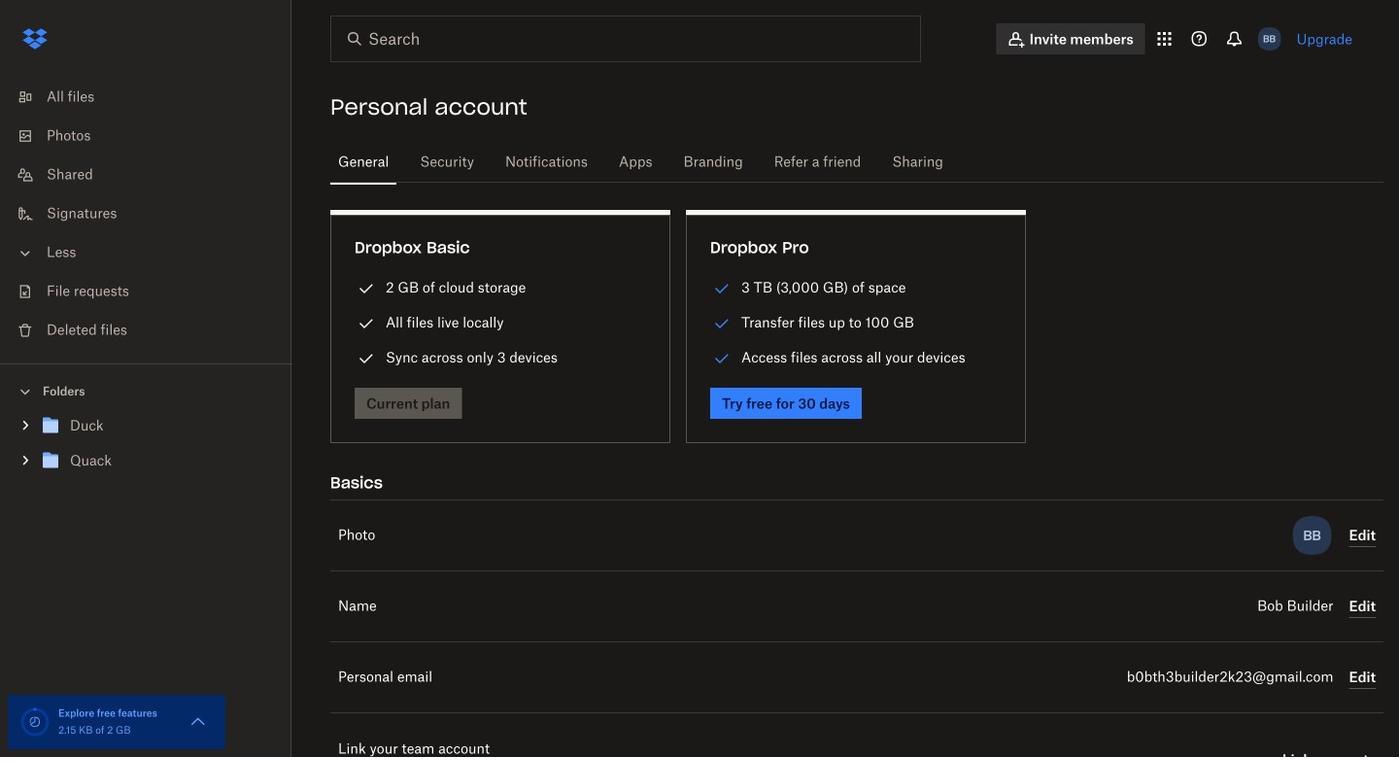 Task type: locate. For each thing, give the bounding box(es) containing it.
recommended image up recommended icon on the right of the page
[[711, 277, 734, 300]]

recommended image
[[711, 312, 734, 335]]

2 recommended image from the top
[[711, 347, 734, 370]]

group
[[0, 405, 292, 493]]

dropbox image
[[16, 19, 54, 58]]

list
[[0, 66, 292, 364]]

tab list
[[331, 136, 1384, 186]]

recommended image down recommended icon on the right of the page
[[711, 347, 734, 370]]

recommended image
[[711, 277, 734, 300], [711, 347, 734, 370]]

quota usage image
[[19, 707, 51, 738]]

0 vertical spatial recommended image
[[711, 277, 734, 300]]

1 vertical spatial recommended image
[[711, 347, 734, 370]]

Search text field
[[368, 27, 881, 51]]



Task type: vqa. For each thing, say whether or not it's contained in the screenshot.
strong
no



Task type: describe. For each thing, give the bounding box(es) containing it.
less image
[[16, 244, 35, 263]]

quota usage progress bar
[[19, 707, 51, 738]]

1 recommended image from the top
[[711, 277, 734, 300]]



